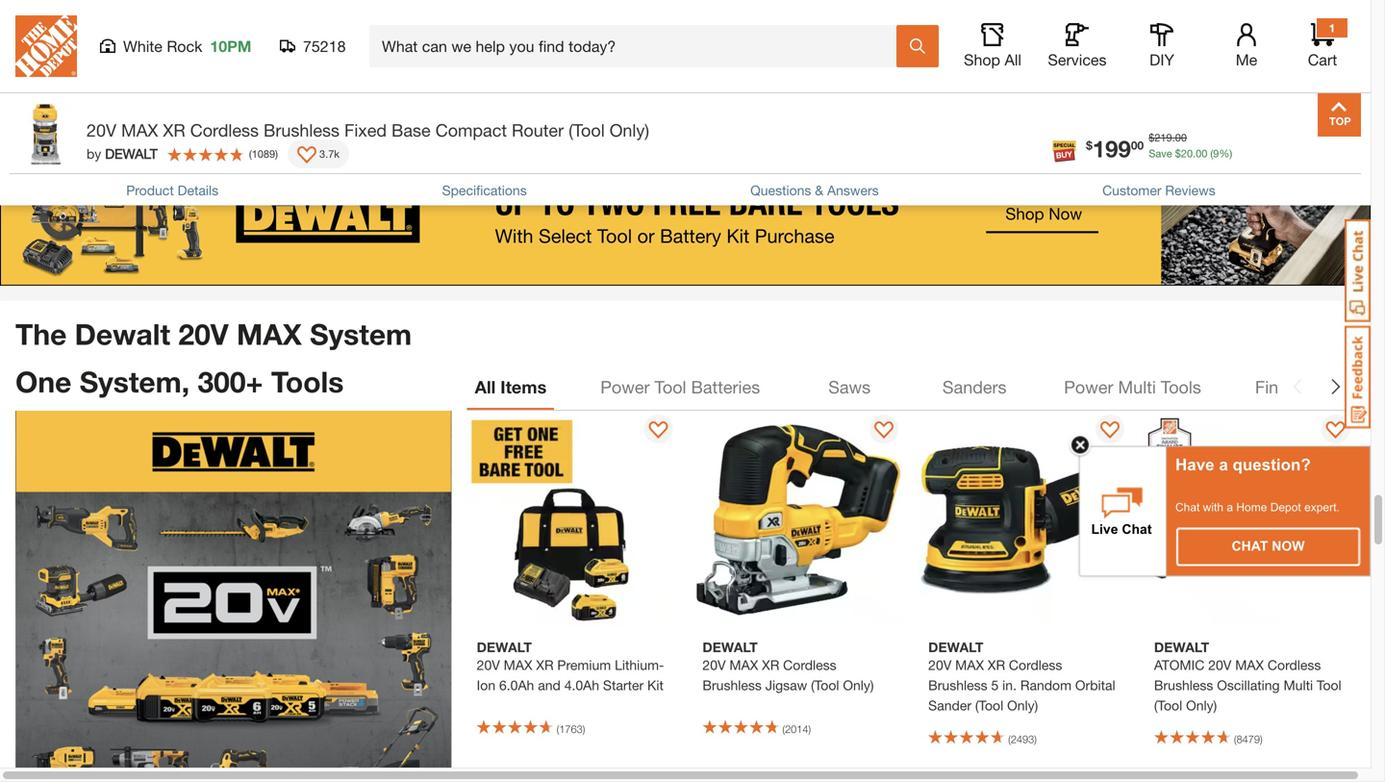 Task type: describe. For each thing, give the bounding box(es) containing it.
tool inside dewalt atomic 20v max cordless brushless oscillating multi tool (tool only)
[[1317, 677, 1342, 693]]

xr cordless
[[988, 657, 1063, 673]]

and
[[538, 677, 561, 693]]

1 horizontal spatial .
[[1193, 147, 1196, 160]]

chat with a home depot expert.
[[1176, 501, 1340, 514]]

one system, 300+ tools
[[15, 365, 344, 399]]

xr for dewalt 20v max xr cordless brushless jigsaw (tool only)
[[762, 657, 780, 673]]

by dewalt
[[87, 146, 158, 162]]

brushless inside dewalt atomic 20v max cordless brushless oscillating multi tool (tool only)
[[1155, 677, 1214, 693]]

product image image
[[14, 103, 77, 166]]

system
[[310, 317, 412, 351]]

subtotal:
[[19, 34, 93, 54]]

20v inside dewalt 20v max xr premium lithium- ion 6.0ah and 4.0ah starter kit
[[477, 657, 500, 673]]

20v up by at the left of the page
[[87, 120, 116, 141]]

all inside visualtabs tab list
[[475, 377, 496, 397]]

compact
[[436, 120, 507, 141]]

the dewalt 20v max system
[[15, 317, 412, 351]]

9
[[1214, 147, 1220, 160]]

$ up "save"
[[1149, 131, 1155, 144]]

services button
[[1047, 23, 1109, 69]]

chat now link
[[1178, 529, 1360, 565]]

( for dewalt 20v max xr cordless brushless 5 in. random orbital sander (tool only)
[[1009, 733, 1011, 746]]

me button
[[1216, 23, 1278, 69]]

20v inside dewalt 20v max xr cordless brushless jigsaw (tool only)
[[703, 657, 726, 673]]

3.7k button
[[288, 140, 349, 168]]

fixed
[[345, 120, 387, 141]]

20v max xr cordless brushless jigsaw (tool only) image
[[693, 415, 904, 625]]

multi inside "button"
[[1119, 377, 1157, 397]]

power for power multi tools
[[1065, 377, 1114, 397]]

product
[[126, 182, 174, 198]]

add
[[59, 95, 92, 116]]

1089
[[252, 147, 275, 160]]

( left "3.7k" dropdown button
[[249, 147, 252, 160]]

) for dewalt 20v max xr premium lithium- ion 6.0ah and 4.0ah starter kit
[[583, 723, 586, 736]]

feedback link image
[[1345, 325, 1371, 429]]

subtotal: $ 1134 97
[[19, 9, 237, 60]]

only) down what can we help you find today? search field
[[610, 120, 650, 141]]

2 horizontal spatial 00
[[1196, 147, 1208, 160]]

home
[[1237, 501, 1268, 514]]

expert.
[[1305, 501, 1340, 514]]

0 vertical spatial a
[[1220, 456, 1229, 474]]

have
[[1176, 456, 1215, 474]]

diy
[[1150, 51, 1175, 69]]

20v inside dewalt 20v max xr cordless brushless 5 in. random orbital sander (tool only)
[[929, 657, 952, 673]]

brushless inside dewalt 20v max xr cordless brushless jigsaw (tool only)
[[703, 677, 762, 693]]

20v max xr cordless brushless 5 in. random orbital sander (tool only) image
[[919, 415, 1130, 625]]

97
[[211, 19, 237, 47]]

top button
[[1318, 93, 1362, 137]]

items inside visualtabs tab list
[[501, 377, 547, 397]]

0 vertical spatial all
[[1005, 51, 1022, 69]]

answers
[[828, 182, 879, 198]]

lithium-
[[615, 657, 664, 673]]

0 horizontal spatial tools
[[271, 365, 344, 399]]

atomic 20v max cordless brushless oscillating multi tool (tool only) image
[[1145, 415, 1356, 625]]

finishing nailers
[[1256, 377, 1383, 397]]

me
[[1236, 51, 1258, 69]]

all items
[[475, 377, 547, 397]]

sanders button
[[932, 364, 1018, 410]]

tools inside "power multi tools" "button"
[[1161, 377, 1202, 397]]

starter
[[603, 677, 644, 693]]

$ 199 00
[[1087, 135, 1144, 162]]

xr for dewalt 20v max xr premium lithium- ion 6.0ah and 4.0ah starter kit
[[536, 657, 554, 673]]

add 6 items to cart button
[[19, 86, 260, 125]]

(tool inside dewalt 20v max xr cordless brushless 5 in. random orbital sander (tool only)
[[976, 698, 1004, 713]]

one
[[15, 365, 72, 399]]

only) inside dewalt atomic 20v max cordless brushless oscillating multi tool (tool only)
[[1187, 698, 1218, 713]]

power multi tools
[[1065, 377, 1202, 397]]

dewalt for dewalt 20v max xr cordless brushless 5 in. random orbital sander (tool only)
[[929, 639, 984, 655]]

batteries
[[692, 377, 760, 397]]

chat
[[1232, 539, 1269, 554]]

to
[[163, 95, 179, 116]]

max inside dewalt 20v max xr premium lithium- ion 6.0ah and 4.0ah starter kit
[[504, 657, 533, 673]]

( 8479 )
[[1235, 733, 1263, 746]]

in.
[[1003, 677, 1017, 693]]

cordless for dewalt 20v max xr cordless brushless jigsaw (tool only)
[[784, 657, 837, 673]]

display image for dewalt 20v max xr cordless brushless 5 in. random orbital sander (tool only)
[[1101, 422, 1120, 441]]

dewalt atomic 20v max cordless brushless oscillating multi tool (tool only)
[[1155, 639, 1342, 713]]

dewalt 20v max xr cordless brushless jigsaw (tool only)
[[703, 639, 874, 693]]

reviews
[[1166, 182, 1216, 198]]

6.0ah
[[499, 677, 534, 693]]

75218 button
[[280, 37, 346, 56]]

power tool batteries
[[601, 377, 760, 397]]

customer
[[1103, 182, 1162, 198]]

shop all
[[964, 51, 1022, 69]]

oscillating
[[1218, 677, 1281, 693]]

product details
[[126, 182, 219, 198]]

cart inside button
[[184, 95, 220, 116]]

0 vertical spatial items
[[112, 95, 158, 116]]

) for dewalt atomic 20v max cordless brushless oscillating multi tool (tool only)
[[1261, 733, 1263, 746]]

live chat image
[[1345, 219, 1371, 322]]

dewalt 20v max xr premium lithium- ion 6.0ah and 4.0ah starter kit
[[477, 639, 664, 693]]

20v inside dewalt atomic 20v max cordless brushless oscillating multi tool (tool only)
[[1209, 657, 1232, 673]]

dewalt for dewalt atomic 20v max cordless brushless oscillating multi tool (tool only)
[[1155, 639, 1210, 655]]

20v up one system, 300+ tools on the left of page
[[178, 317, 229, 351]]

2493
[[1011, 733, 1035, 746]]

tool inside button
[[655, 377, 687, 397]]



Task type: locate. For each thing, give the bounding box(es) containing it.
$ 219 . 00 save $ 20 . 00 ( 9 %)
[[1149, 131, 1233, 160]]

shop all button
[[962, 23, 1024, 69]]

( for dewalt atomic 20v max cordless brushless oscillating multi tool (tool only)
[[1235, 733, 1237, 746]]

orbital
[[1076, 677, 1116, 693]]

00 left "save"
[[1132, 139, 1144, 152]]

tools
[[271, 365, 344, 399], [1161, 377, 1202, 397]]

rock
[[167, 37, 202, 55]]

display image down power tool batteries button
[[649, 422, 668, 441]]

( for dewalt 20v max xr premium lithium- ion 6.0ah and 4.0ah starter kit
[[557, 723, 559, 736]]

20v right lithium-
[[703, 657, 726, 673]]

0 horizontal spatial cordless
[[190, 120, 259, 141]]

base
[[392, 120, 431, 141]]

display image left 3.7k
[[297, 146, 317, 166]]

cordless up the oscillating
[[1268, 657, 1322, 673]]

display image for dewalt 20v max xr premium lithium- ion 6.0ah and 4.0ah starter kit
[[649, 422, 668, 441]]

saws button
[[807, 364, 893, 410]]

services
[[1048, 51, 1107, 69]]

00 left 9
[[1196, 147, 1208, 160]]

dewalt inside dewalt atomic 20v max cordless brushless oscillating multi tool (tool only)
[[1155, 639, 1210, 655]]

&
[[815, 182, 824, 198]]

specifications
[[442, 182, 527, 198]]

0 horizontal spatial .
[[1173, 131, 1176, 144]]

0 horizontal spatial items
[[112, 95, 158, 116]]

) down the oscillating
[[1261, 733, 1263, 746]]

dewalt inside dewalt 20v max xr cordless brushless 5 in. random orbital sander (tool only)
[[929, 639, 984, 655]]

( 2493 )
[[1009, 733, 1037, 746]]

display image
[[297, 146, 317, 166], [1327, 422, 1346, 441]]

$ inside "$ 199 00"
[[1087, 139, 1093, 152]]

2 horizontal spatial cordless
[[1268, 657, 1322, 673]]

) left "3.7k" dropdown button
[[275, 147, 278, 160]]

20v up the sander
[[929, 657, 952, 673]]

0 horizontal spatial 00
[[1132, 139, 1144, 152]]

(
[[1211, 147, 1214, 160], [249, 147, 252, 160], [557, 723, 559, 736], [783, 723, 785, 736], [1009, 733, 1011, 746], [1235, 733, 1237, 746]]

2 power from the left
[[1065, 377, 1114, 397]]

$ left white
[[100, 19, 113, 47]]

tools down system
[[271, 365, 344, 399]]

max inside dewalt 20v max xr cordless brushless 5 in. random orbital sander (tool only)
[[956, 657, 985, 673]]

cordless for dewalt atomic 20v max cordless brushless oscillating multi tool (tool only)
[[1268, 657, 1322, 673]]

with
[[1204, 501, 1224, 514]]

all items button
[[467, 364, 555, 410]]

tool
[[655, 377, 687, 397], [1317, 677, 1342, 693]]

xr up jigsaw
[[762, 657, 780, 673]]

brushless inside dewalt 20v max xr cordless brushless 5 in. random orbital sander (tool only)
[[929, 677, 988, 693]]

1 vertical spatial cart
[[184, 95, 220, 116]]

chat now
[[1232, 539, 1305, 554]]

now
[[1272, 539, 1305, 554]]

$ right "save"
[[1176, 147, 1182, 160]]

the home depot logo image
[[15, 15, 77, 77]]

0 horizontal spatial power
[[601, 377, 650, 397]]

2 display image from the left
[[875, 422, 894, 441]]

chat
[[1176, 501, 1200, 514]]

1 vertical spatial a
[[1227, 501, 1234, 514]]

1 power from the left
[[601, 377, 650, 397]]

brushless left jigsaw
[[703, 677, 762, 693]]

max inside dewalt 20v max xr cordless brushless jigsaw (tool only)
[[730, 657, 759, 673]]

power inside "button"
[[1065, 377, 1114, 397]]

dewalt for dewalt 20v max xr premium lithium- ion 6.0ah and 4.0ah starter kit
[[477, 639, 532, 655]]

.
[[1173, 131, 1176, 144], [1193, 147, 1196, 160]]

brushless down 'atomic'
[[1155, 677, 1214, 693]]

specifications button
[[442, 180, 527, 201], [442, 180, 527, 201]]

0 vertical spatial multi
[[1119, 377, 1157, 397]]

xr
[[163, 120, 185, 141], [536, 657, 554, 673], [762, 657, 780, 673]]

0 vertical spatial display image
[[297, 146, 317, 166]]

1763
[[559, 723, 583, 736]]

0 horizontal spatial all
[[475, 377, 496, 397]]

0 horizontal spatial display image
[[297, 146, 317, 166]]

power inside button
[[601, 377, 650, 397]]

dewalt 20v max xr cordless brushless 5 in. random orbital sander (tool only)
[[929, 639, 1116, 713]]

75218
[[303, 37, 346, 55]]

diy button
[[1132, 23, 1193, 69]]

20
[[1182, 147, 1193, 160]]

219
[[1155, 131, 1173, 144]]

system,
[[80, 365, 190, 399]]

question?
[[1233, 456, 1311, 474]]

%)
[[1220, 147, 1233, 160]]

depot
[[1271, 501, 1302, 514]]

questions
[[751, 182, 812, 198]]

( down and
[[557, 723, 559, 736]]

display image down finishing nailers
[[1327, 422, 1346, 441]]

0 horizontal spatial cart
[[184, 95, 220, 116]]

3 display image from the left
[[1101, 422, 1120, 441]]

xr inside dewalt 20v max xr premium lithium- ion 6.0ah and 4.0ah starter kit
[[536, 657, 554, 673]]

4.0ah
[[565, 677, 600, 693]]

1 vertical spatial display image
[[1327, 422, 1346, 441]]

1 horizontal spatial 00
[[1176, 131, 1188, 144]]

20v up the oscillating
[[1209, 657, 1232, 673]]

) for dewalt 20v max xr cordless brushless jigsaw (tool only)
[[809, 723, 811, 736]]

1 vertical spatial .
[[1193, 147, 1196, 160]]

0 horizontal spatial xr
[[163, 120, 185, 141]]

white rock 10pm
[[123, 37, 252, 55]]

0 vertical spatial .
[[1173, 131, 1176, 144]]

save
[[1149, 147, 1173, 160]]

tool right the oscillating
[[1317, 677, 1342, 693]]

2 horizontal spatial xr
[[762, 657, 780, 673]]

1 horizontal spatial multi
[[1284, 677, 1314, 693]]

visualtabs tab list
[[467, 364, 1386, 410]]

$ inside 'subtotal: $ 1134 97'
[[100, 19, 113, 47]]

2014
[[785, 723, 809, 736]]

only) right jigsaw
[[843, 677, 874, 693]]

2 horizontal spatial display image
[[1101, 422, 1120, 441]]

tools up have
[[1161, 377, 1202, 397]]

jigsaw
[[766, 677, 808, 693]]

( inside $ 219 . 00 save $ 20 . 00 ( 9 %)
[[1211, 147, 1214, 160]]

1 vertical spatial tool
[[1317, 677, 1342, 693]]

1 horizontal spatial display image
[[875, 422, 894, 441]]

( 1763 )
[[557, 723, 586, 736]]

xr inside dewalt 20v max xr cordless brushless jigsaw (tool only)
[[762, 657, 780, 673]]

0 horizontal spatial display image
[[649, 422, 668, 441]]

(tool down 'atomic'
[[1155, 698, 1183, 713]]

kit
[[648, 677, 664, 693]]

multi
[[1119, 377, 1157, 397], [1284, 677, 1314, 693]]

dewalt for dewalt 20v max xr cordless brushless jigsaw (tool only)
[[703, 639, 758, 655]]

( down the oscillating
[[1235, 733, 1237, 746]]

xr up and
[[536, 657, 554, 673]]

finishing
[[1256, 377, 1325, 397]]

1 horizontal spatial tool
[[1317, 677, 1342, 693]]

( 2014 )
[[783, 723, 811, 736]]

( down in.
[[1009, 733, 1011, 746]]

cart 1
[[1309, 21, 1338, 69]]

only) inside dewalt 20v max xr cordless brushless 5 in. random orbital sander (tool only)
[[1008, 698, 1039, 713]]

cordless inside dewalt 20v max xr cordless brushless jigsaw (tool only)
[[784, 657, 837, 673]]

( for dewalt 20v max xr cordless brushless jigsaw (tool only)
[[783, 723, 785, 736]]

product details button
[[126, 180, 219, 201], [126, 180, 219, 201]]

$
[[100, 19, 113, 47], [1149, 131, 1155, 144], [1087, 139, 1093, 152], [1176, 147, 1182, 160]]

main product image image
[[15, 411, 452, 782]]

a right have
[[1220, 456, 1229, 474]]

cart
[[1309, 51, 1338, 69], [184, 95, 220, 116]]

saws
[[829, 377, 871, 397]]

10pm
[[210, 37, 252, 55]]

cordless up ( 1089 )
[[190, 120, 259, 141]]

cordless up jigsaw
[[784, 657, 837, 673]]

only) inside dewalt 20v max xr cordless brushless jigsaw (tool only)
[[843, 677, 874, 693]]

dewalt
[[75, 317, 170, 351]]

power for power tool batteries
[[601, 377, 650, 397]]

display image inside "3.7k" dropdown button
[[297, 146, 317, 166]]

( down jigsaw
[[783, 723, 785, 736]]

display image down "power multi tools" "button"
[[1101, 422, 1120, 441]]

dewalt inside dewalt 20v max xr cordless brushless jigsaw (tool only)
[[703, 639, 758, 655]]

(tool inside dewalt 20v max xr cordless brushless jigsaw (tool only)
[[811, 677, 840, 693]]

1 horizontal spatial cordless
[[784, 657, 837, 673]]

multi inside dewalt atomic 20v max cordless brushless oscillating multi tool (tool only)
[[1284, 677, 1314, 693]]

00 inside "$ 199 00"
[[1132, 139, 1144, 152]]

5
[[992, 677, 999, 693]]

shop
[[964, 51, 1001, 69]]

white
[[123, 37, 163, 55]]

$ left "save"
[[1087, 139, 1093, 152]]

3.7k
[[320, 147, 340, 160]]

cart right "to"
[[184, 95, 220, 116]]

xr down "to"
[[163, 120, 185, 141]]

) down dewalt 20v max xr cordless brushless jigsaw (tool only)
[[809, 723, 811, 736]]

1 display image from the left
[[649, 422, 668, 441]]

by
[[87, 146, 101, 162]]

1 horizontal spatial display image
[[1327, 422, 1346, 441]]

1 horizontal spatial power
[[1065, 377, 1114, 397]]

0 horizontal spatial tool
[[655, 377, 687, 397]]

1
[[1330, 21, 1336, 35]]

random
[[1021, 677, 1072, 693]]

) down random
[[1035, 733, 1037, 746]]

( 1089 )
[[249, 147, 278, 160]]

) down 4.0ah
[[583, 723, 586, 736]]

display image down saws button
[[875, 422, 894, 441]]

brushless up 3.7k
[[264, 120, 340, 141]]

1 horizontal spatial tools
[[1161, 377, 1202, 397]]

0 vertical spatial tool
[[655, 377, 687, 397]]

customer reviews
[[1103, 182, 1216, 198]]

add 6 items to cart
[[59, 95, 220, 116]]

brushless up the sander
[[929, 677, 988, 693]]

a right with
[[1227, 501, 1234, 514]]

details
[[178, 182, 219, 198]]

sander
[[929, 698, 972, 713]]

199
[[1093, 135, 1132, 162]]

only)
[[610, 120, 650, 141], [843, 677, 874, 693], [1008, 698, 1039, 713], [1187, 698, 1218, 713]]

cordless inside dewalt atomic 20v max cordless brushless oscillating multi tool (tool only)
[[1268, 657, 1322, 673]]

1 horizontal spatial items
[[501, 377, 547, 397]]

6
[[97, 95, 107, 116]]

cordless
[[190, 120, 259, 141], [784, 657, 837, 673], [1268, 657, 1322, 673]]

ion
[[477, 677, 496, 693]]

nailers
[[1330, 377, 1383, 397]]

tool left batteries
[[655, 377, 687, 397]]

power multi tools button
[[1057, 364, 1210, 410]]

1 horizontal spatial all
[[1005, 51, 1022, 69]]

) for dewalt 20v max xr cordless brushless 5 in. random orbital sander (tool only)
[[1035, 733, 1037, 746]]

300+
[[198, 365, 263, 399]]

1134
[[115, 9, 209, 60]]

1 vertical spatial all
[[475, 377, 496, 397]]

0 vertical spatial cart
[[1309, 51, 1338, 69]]

display image for dewalt 20v max xr cordless brushless jigsaw (tool only)
[[875, 422, 894, 441]]

brushless
[[264, 120, 340, 141], [703, 677, 762, 693], [929, 677, 988, 693], [1155, 677, 1214, 693]]

(tool right router
[[569, 120, 605, 141]]

questions & answers
[[751, 182, 879, 198]]

1 horizontal spatial cart
[[1309, 51, 1338, 69]]

20v max xr premium lithium-ion 6.0ah and 4.0ah starter kit image
[[467, 415, 678, 625]]

max inside dewalt atomic 20v max cordless brushless oscillating multi tool (tool only)
[[1236, 657, 1265, 673]]

1 vertical spatial items
[[501, 377, 547, 397]]

display image
[[649, 422, 668, 441], [875, 422, 894, 441], [1101, 422, 1120, 441]]

00 up 20
[[1176, 131, 1188, 144]]

power
[[601, 377, 650, 397], [1065, 377, 1114, 397]]

What can we help you find today? search field
[[382, 26, 896, 66]]

0 horizontal spatial multi
[[1119, 377, 1157, 397]]

(tool inside dewalt atomic 20v max cordless brushless oscillating multi tool (tool only)
[[1155, 698, 1183, 713]]

)
[[275, 147, 278, 160], [583, 723, 586, 736], [809, 723, 811, 736], [1035, 733, 1037, 746], [1261, 733, 1263, 746]]

dewalt inside dewalt 20v max xr premium lithium- ion 6.0ah and 4.0ah starter kit
[[477, 639, 532, 655]]

only) down in.
[[1008, 698, 1039, 713]]

1 horizontal spatial xr
[[536, 657, 554, 673]]

sanders
[[943, 377, 1007, 397]]

only) down 'atomic'
[[1187, 698, 1218, 713]]

1 vertical spatial multi
[[1284, 677, 1314, 693]]

20v up "ion"
[[477, 657, 500, 673]]

(tool right jigsaw
[[811, 677, 840, 693]]

(tool down 5
[[976, 698, 1004, 713]]

( left %) on the top of the page
[[1211, 147, 1214, 160]]

cart down 1 at the right
[[1309, 51, 1338, 69]]

20v max xr cordless brushless fixed base compact router (tool only)
[[87, 120, 650, 141]]

power tool batteries button
[[593, 364, 768, 410]]



Task type: vqa. For each thing, say whether or not it's contained in the screenshot.
STORE
no



